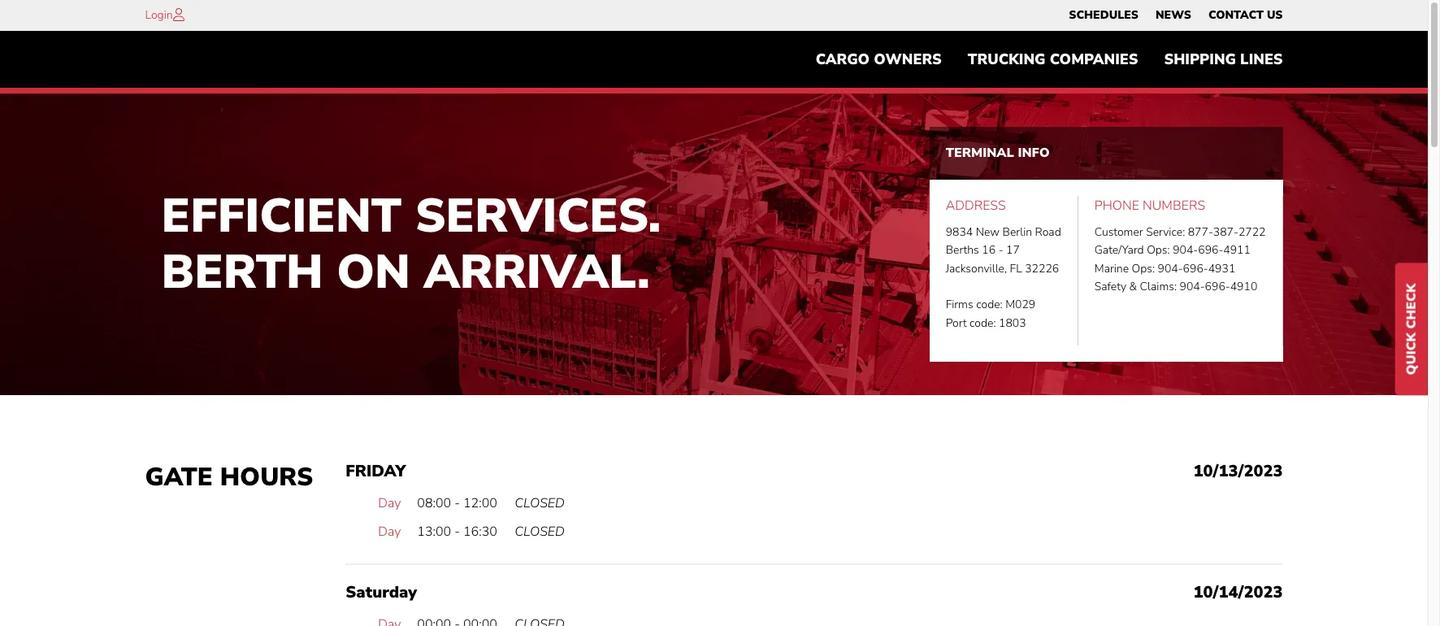Task type: describe. For each thing, give the bounding box(es) containing it.
13:00 - 16:30
[[417, 523, 498, 541]]

numbers
[[1143, 197, 1206, 215]]

1 vertical spatial code:
[[970, 315, 997, 331]]

4911
[[1224, 243, 1251, 258]]

day for 13:00 - 16:30
[[378, 523, 401, 541]]

trucking
[[968, 50, 1046, 69]]

4931
[[1209, 261, 1236, 276]]

companies
[[1050, 50, 1139, 69]]

on
[[337, 240, 411, 305]]

17
[[1007, 243, 1020, 258]]

10/14/2023
[[1194, 581, 1284, 603]]

quick check
[[1404, 284, 1421, 375]]

firms
[[946, 297, 974, 313]]

contact us link
[[1209, 4, 1284, 27]]

closed for 13:00 - 16:30
[[515, 523, 565, 541]]

877-
[[1189, 224, 1214, 240]]

08:00
[[417, 494, 452, 512]]

terminal
[[946, 144, 1015, 162]]

berlin
[[1003, 224, 1033, 240]]

login link
[[145, 7, 173, 23]]

owners
[[874, 50, 942, 69]]

port
[[946, 315, 967, 331]]

phone numbers
[[1095, 197, 1206, 215]]

services.
[[415, 184, 661, 248]]

1803
[[999, 315, 1027, 331]]

m029
[[1006, 297, 1036, 313]]

9834 new berlin road berths 16 - 17 jacksonville, fl 32226
[[946, 224, 1062, 276]]

address
[[946, 197, 1007, 215]]

0 vertical spatial ops:
[[1148, 243, 1171, 258]]

cargo
[[816, 50, 870, 69]]

phone
[[1095, 197, 1140, 215]]

berth
[[161, 240, 323, 305]]

16:30
[[464, 523, 498, 541]]

customer service: 877-387-2722 gate/yard ops: 904-696-4911 marine ops: 904-696-4931 safety & claims: 904-696-4910
[[1095, 224, 1267, 294]]

us
[[1268, 7, 1284, 23]]

berths
[[946, 243, 980, 258]]

fl
[[1010, 261, 1023, 276]]

trucking companies link
[[955, 43, 1152, 76]]

trucking companies
[[968, 50, 1139, 69]]

0 vertical spatial code:
[[977, 297, 1003, 313]]

efficient
[[161, 184, 402, 248]]

shipping lines link
[[1152, 43, 1297, 76]]

10/13/2023
[[1194, 460, 1284, 482]]

shipping lines
[[1165, 50, 1284, 69]]

16
[[983, 243, 996, 258]]

friday
[[346, 460, 406, 482]]



Task type: vqa. For each thing, say whether or not it's contained in the screenshot.
&
yes



Task type: locate. For each thing, give the bounding box(es) containing it.
day
[[378, 494, 401, 512], [378, 523, 401, 541]]

closed right 16:30
[[515, 523, 565, 541]]

marine
[[1095, 261, 1130, 276]]

login
[[145, 7, 173, 23]]

claims:
[[1141, 279, 1178, 294]]

gate/yard
[[1095, 243, 1145, 258]]

terminal info
[[946, 144, 1050, 162]]

&
[[1130, 279, 1138, 294]]

arrival.
[[424, 240, 650, 305]]

contact us
[[1209, 7, 1284, 23]]

menu bar down the schedules link
[[803, 43, 1297, 76]]

code: up 1803
[[977, 297, 1003, 313]]

ops:
[[1148, 243, 1171, 258], [1132, 261, 1156, 276]]

schedules link
[[1070, 4, 1139, 27]]

quick
[[1404, 333, 1421, 375]]

696-
[[1199, 243, 1224, 258], [1184, 261, 1209, 276], [1206, 279, 1231, 294]]

firms code:  m029 port code:  1803
[[946, 297, 1036, 331]]

closed right 12:00
[[515, 494, 565, 512]]

quick check link
[[1396, 263, 1429, 395]]

2 vertical spatial 696-
[[1206, 279, 1231, 294]]

2 closed from the top
[[515, 523, 565, 541]]

day for 08:00 - 12:00
[[378, 494, 401, 512]]

info
[[1019, 144, 1050, 162]]

08:00 - 12:00
[[417, 494, 498, 512]]

1 vertical spatial closed
[[515, 523, 565, 541]]

menu bar up shipping at the right top
[[1061, 4, 1292, 27]]

shipping
[[1165, 50, 1237, 69]]

12:00
[[464, 494, 498, 512]]

904- up claims: at the right top of page
[[1158, 261, 1184, 276]]

service:
[[1147, 224, 1186, 240]]

-
[[999, 243, 1004, 258], [455, 494, 460, 512], [455, 523, 460, 541]]

2 day from the top
[[378, 523, 401, 541]]

0 vertical spatial day
[[378, 494, 401, 512]]

- for 12:00
[[455, 494, 460, 512]]

check
[[1404, 284, 1421, 329]]

1 vertical spatial day
[[378, 523, 401, 541]]

closed for 08:00 - 12:00
[[515, 494, 565, 512]]

- for 16:30
[[455, 523, 460, 541]]

cargo owners
[[816, 50, 942, 69]]

menu bar containing schedules
[[1061, 4, 1292, 27]]

road
[[1036, 224, 1062, 240]]

user image
[[173, 8, 184, 21]]

0 vertical spatial closed
[[515, 494, 565, 512]]

0 vertical spatial 696-
[[1199, 243, 1224, 258]]

gate hours
[[145, 460, 313, 494]]

contact
[[1209, 7, 1264, 23]]

news
[[1156, 7, 1192, 23]]

1 vertical spatial ops:
[[1132, 261, 1156, 276]]

ops: down the service:
[[1148, 243, 1171, 258]]

safety
[[1095, 279, 1127, 294]]

code:
[[977, 297, 1003, 313], [970, 315, 997, 331]]

2 vertical spatial 904-
[[1180, 279, 1206, 294]]

closed
[[515, 494, 565, 512], [515, 523, 565, 541]]

day down friday
[[378, 494, 401, 512]]

1 closed from the top
[[515, 494, 565, 512]]

cargo owners link
[[803, 43, 955, 76]]

news link
[[1156, 4, 1192, 27]]

saturday
[[346, 581, 417, 603]]

1 vertical spatial menu bar
[[803, 43, 1297, 76]]

1 vertical spatial 696-
[[1184, 261, 1209, 276]]

efficient services. berth on arrival.
[[161, 184, 661, 305]]

904- right claims: at the right top of page
[[1180, 279, 1206, 294]]

904- down '877-'
[[1174, 243, 1199, 258]]

customer
[[1095, 224, 1144, 240]]

ops: up &
[[1132, 261, 1156, 276]]

904-
[[1174, 243, 1199, 258], [1158, 261, 1184, 276], [1180, 279, 1206, 294]]

schedules
[[1070, 7, 1139, 23]]

2 vertical spatial -
[[455, 523, 460, 541]]

0 vertical spatial 904-
[[1174, 243, 1199, 258]]

jacksonville,
[[946, 261, 1008, 276]]

387-
[[1214, 224, 1239, 240]]

2722
[[1239, 224, 1267, 240]]

new
[[976, 224, 1000, 240]]

- left 17
[[999, 243, 1004, 258]]

- right the "08:00"
[[455, 494, 460, 512]]

lines
[[1241, 50, 1284, 69]]

menu bar
[[1061, 4, 1292, 27], [803, 43, 1297, 76]]

hours
[[220, 460, 313, 494]]

day left 13:00
[[378, 523, 401, 541]]

gate
[[145, 460, 213, 494]]

13:00
[[417, 523, 452, 541]]

4910
[[1231, 279, 1258, 294]]

32226
[[1026, 261, 1060, 276]]

1 vertical spatial -
[[455, 494, 460, 512]]

1 vertical spatial 904-
[[1158, 261, 1184, 276]]

0 vertical spatial -
[[999, 243, 1004, 258]]

9834
[[946, 224, 974, 240]]

0 vertical spatial menu bar
[[1061, 4, 1292, 27]]

menu bar containing cargo owners
[[803, 43, 1297, 76]]

- right 13:00
[[455, 523, 460, 541]]

- inside 9834 new berlin road berths 16 - 17 jacksonville, fl 32226
[[999, 243, 1004, 258]]

1 day from the top
[[378, 494, 401, 512]]

code: right port
[[970, 315, 997, 331]]



